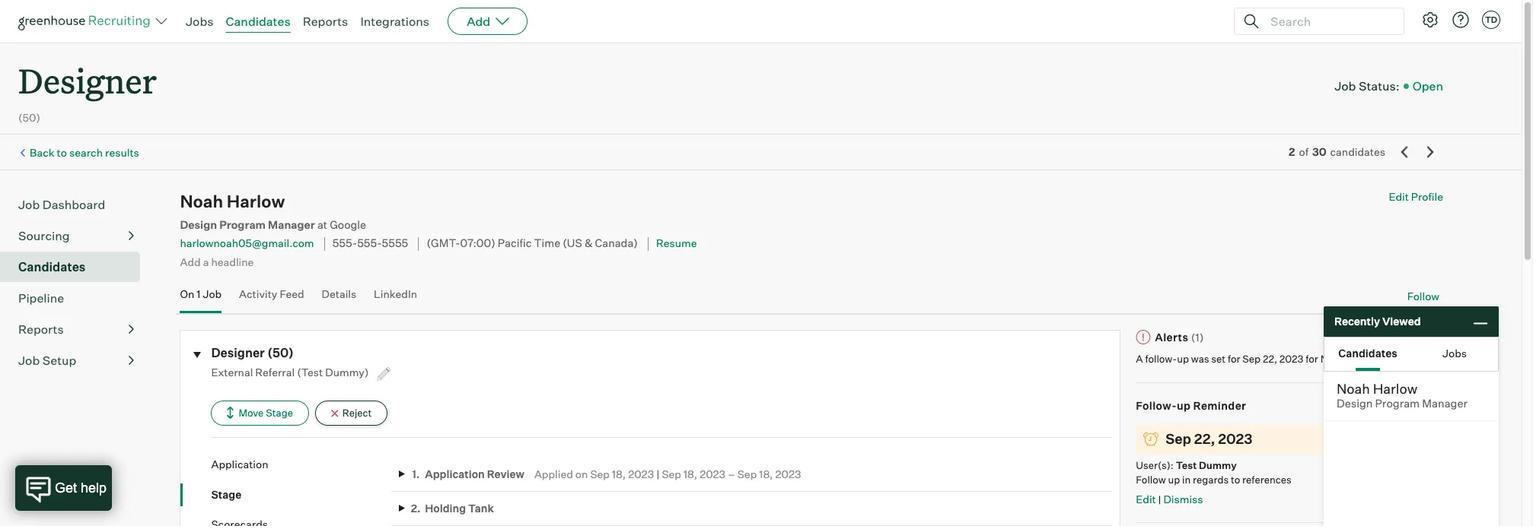 Task type: locate. For each thing, give the bounding box(es) containing it.
candidates right jobs link
[[226, 14, 291, 29]]

reminder
[[1193, 399, 1247, 412]]

follow up viewed
[[1407, 290, 1440, 303]]

sep left – at the bottom left of page
[[662, 468, 681, 481]]

clock image
[[1144, 433, 1159, 447]]

1 horizontal spatial for
[[1306, 353, 1319, 365]]

0 vertical spatial 22,
[[1263, 353, 1278, 365]]

edit down user(s):
[[1136, 493, 1156, 506]]

designer for designer (50)
[[211, 345, 265, 361]]

1 horizontal spatial designer
[[211, 345, 265, 361]]

reports link left integrations link
[[303, 14, 348, 29]]

0 vertical spatial manager
[[268, 219, 315, 232]]

harlownoah05@gmail.com link
[[180, 237, 314, 250]]

job left setup
[[18, 353, 40, 369]]

reports link up job setup link
[[18, 321, 134, 339]]

reports left integrations link
[[303, 14, 348, 29]]

design for noah harlow design program manager at google
[[180, 219, 217, 232]]

follow down user(s):
[[1136, 474, 1166, 487]]

1 18, from the left
[[612, 468, 626, 481]]

details link
[[322, 288, 356, 310]]

0 horizontal spatial reports
[[18, 322, 64, 337]]

0 horizontal spatial application
[[211, 458, 268, 471]]

noah inside noah harlow design program manager at google
[[180, 191, 223, 212]]

to inside user(s): test dummy follow up in regards to references edit | dismiss
[[1231, 474, 1240, 487]]

1 horizontal spatial reports
[[303, 14, 348, 29]]

application up the 2. holding tank
[[425, 468, 485, 481]]

tank
[[468, 502, 494, 515]]

harlow inside noah harlow design program manager at google
[[227, 191, 285, 212]]

reports
[[303, 14, 348, 29], [18, 322, 64, 337]]

manager left at
[[268, 219, 315, 232]]

program inside noah harlow design program manager at google
[[219, 219, 266, 232]]

1 horizontal spatial candidates
[[226, 14, 291, 29]]

design inside noah harlow design program manager
[[1337, 397, 1373, 411]]

harlow up +
[[1373, 381, 1418, 397]]

1 horizontal spatial manager
[[1422, 397, 1468, 411]]

0 horizontal spatial designer
[[18, 58, 157, 103]]

design up a
[[180, 219, 217, 232]]

review
[[487, 468, 525, 481]]

0 horizontal spatial manager
[[268, 219, 315, 232]]

1 vertical spatial candidates
[[18, 260, 86, 275]]

follow inside user(s): test dummy follow up in regards to references edit | dismiss
[[1136, 474, 1166, 487]]

(50)
[[18, 111, 40, 124], [267, 345, 294, 361]]

add inside popup button
[[467, 14, 490, 29]]

job right 1
[[203, 288, 222, 301]]

(test
[[297, 366, 323, 379]]

1 vertical spatial add
[[180, 256, 201, 269]]

1 vertical spatial reports link
[[18, 321, 134, 339]]

18, left – at the bottom left of page
[[684, 468, 697, 481]]

application down move
[[211, 458, 268, 471]]

07:00)
[[460, 237, 495, 251]]

1 for from the left
[[1228, 353, 1241, 365]]

job inside 'link'
[[203, 288, 222, 301]]

(50) up referral
[[267, 345, 294, 361]]

harlow
[[227, 191, 285, 212], [1347, 353, 1380, 365], [1373, 381, 1418, 397]]

0 horizontal spatial to
[[57, 146, 67, 159]]

noah for noah harlow design program manager at google
[[180, 191, 223, 212]]

manager inside noah harlow design program manager
[[1422, 397, 1468, 411]]

noah
[[180, 191, 223, 212], [1321, 353, 1345, 365], [1337, 381, 1370, 397]]

td button
[[1479, 8, 1504, 32]]

1 horizontal spatial stage
[[266, 407, 293, 420]]

program
[[219, 219, 266, 232], [1375, 397, 1420, 411]]

5555
[[382, 237, 408, 251]]

0 vertical spatial noah
[[180, 191, 223, 212]]

manager
[[268, 219, 315, 232], [1422, 397, 1468, 411]]

set
[[1212, 353, 1226, 365]]

manager for noah harlow design program manager
[[1422, 397, 1468, 411]]

0 horizontal spatial 18,
[[612, 468, 626, 481]]

1 horizontal spatial 18,
[[684, 468, 697, 481]]

1 horizontal spatial design
[[1337, 397, 1373, 411]]

user(s): test dummy follow up in regards to references edit | dismiss
[[1136, 460, 1292, 506]]

up left was
[[1177, 353, 1189, 365]]

edit inside user(s): test dummy follow up in regards to references edit | dismiss
[[1136, 493, 1156, 506]]

18, right – at the bottom left of page
[[759, 468, 773, 481]]

0 vertical spatial harlow
[[227, 191, 285, 212]]

linkedin
[[374, 288, 417, 301]]

1 vertical spatial program
[[1375, 397, 1420, 411]]

| inside user(s): test dummy follow up in regards to references edit | dismiss
[[1158, 494, 1161, 506]]

1 vertical spatial up
[[1177, 399, 1191, 412]]

+ add
[[1410, 399, 1440, 412]]

for
[[1228, 353, 1241, 365], [1306, 353, 1319, 365]]

application
[[211, 458, 268, 471], [425, 468, 485, 481]]

to right back
[[57, 146, 67, 159]]

manager right +
[[1422, 397, 1468, 411]]

1 vertical spatial manager
[[1422, 397, 1468, 411]]

1 vertical spatial edit
[[1136, 493, 1156, 506]]

2 horizontal spatial add
[[1419, 399, 1440, 412]]

1 horizontal spatial (50)
[[267, 345, 294, 361]]

time
[[534, 237, 560, 251]]

design inside noah harlow design program manager at google
[[180, 219, 217, 232]]

0 horizontal spatial candidates link
[[18, 258, 134, 277]]

1 horizontal spatial application
[[425, 468, 485, 481]]

1 vertical spatial stage
[[211, 488, 241, 501]]

alerts (1)
[[1155, 331, 1204, 344]]

linkedin link
[[374, 288, 417, 310]]

noah harlow design program manager at google
[[180, 191, 366, 232]]

0 horizontal spatial follow
[[1136, 474, 1166, 487]]

harlow up harlownoah05@gmail.com at left top
[[227, 191, 285, 212]]

0 vertical spatial candidates
[[226, 14, 291, 29]]

candidates down sourcing
[[18, 260, 86, 275]]

0 horizontal spatial stage
[[211, 488, 241, 501]]

0 vertical spatial |
[[656, 468, 660, 481]]

0 horizontal spatial edit
[[1136, 493, 1156, 506]]

add for add a headline
[[180, 256, 201, 269]]

0 horizontal spatial design
[[180, 219, 217, 232]]

18,
[[612, 468, 626, 481], [684, 468, 697, 481], [759, 468, 773, 481]]

up
[[1177, 353, 1189, 365], [1177, 399, 1191, 412], [1168, 474, 1180, 487]]

1 horizontal spatial 22,
[[1263, 353, 1278, 365]]

in
[[1182, 474, 1191, 487]]

1 horizontal spatial reports link
[[303, 14, 348, 29]]

program for noah harlow design program manager at google
[[219, 219, 266, 232]]

to
[[57, 146, 67, 159], [1231, 474, 1240, 487]]

0 vertical spatial reports link
[[303, 14, 348, 29]]

0 vertical spatial follow
[[1407, 290, 1440, 303]]

candidates link up pipeline link
[[18, 258, 134, 277]]

jobs
[[186, 14, 214, 29]]

sep
[[1243, 353, 1261, 365], [1166, 431, 1191, 448], [590, 468, 610, 481], [662, 468, 681, 481], [737, 468, 757, 481]]

design left +
[[1337, 397, 1373, 411]]

1 vertical spatial harlow
[[1347, 353, 1380, 365]]

harlow for noah harlow design program manager
[[1373, 381, 1418, 397]]

1 horizontal spatial add
[[467, 14, 490, 29]]

0 horizontal spatial |
[[656, 468, 660, 481]]

profile
[[1411, 190, 1443, 203]]

referral
[[255, 366, 295, 379]]

add for add
[[467, 14, 490, 29]]

harlow down recently
[[1347, 353, 1380, 365]]

1 vertical spatial noah
[[1321, 353, 1345, 365]]

up left reminder
[[1177, 399, 1191, 412]]

+
[[1410, 399, 1417, 412]]

up inside user(s): test dummy follow up in regards to references edit | dismiss
[[1168, 474, 1180, 487]]

configure image
[[1421, 11, 1440, 29]]

2 vertical spatial candidates
[[1339, 347, 1398, 360]]

0 vertical spatial designer
[[18, 58, 157, 103]]

0 vertical spatial stage
[[266, 407, 293, 420]]

1 horizontal spatial |
[[1158, 494, 1161, 506]]

feed
[[280, 288, 304, 301]]

manager inside noah harlow design program manager at google
[[268, 219, 315, 232]]

activity feed link
[[239, 288, 304, 310]]

0 horizontal spatial program
[[219, 219, 266, 232]]

1 vertical spatial design
[[1337, 397, 1373, 411]]

22,
[[1263, 353, 1278, 365], [1194, 431, 1215, 448]]

2023 right the set
[[1280, 353, 1304, 365]]

2 horizontal spatial 18,
[[759, 468, 773, 481]]

to down dummy
[[1231, 474, 1240, 487]]

harlow inside noah harlow design program manager
[[1373, 381, 1418, 397]]

1 horizontal spatial program
[[1375, 397, 1420, 411]]

0 horizontal spatial 22,
[[1194, 431, 1215, 448]]

candidates link right jobs link
[[226, 14, 291, 29]]

2023 left – at the bottom left of page
[[700, 468, 726, 481]]

1 vertical spatial to
[[1231, 474, 1240, 487]]

job
[[1335, 78, 1356, 94], [18, 197, 40, 213], [203, 288, 222, 301], [18, 353, 40, 369]]

headline
[[211, 256, 254, 269]]

dashboard
[[42, 197, 105, 213]]

0 vertical spatial candidates link
[[226, 14, 291, 29]]

0 horizontal spatial (50)
[[18, 111, 40, 124]]

reports down 'pipeline'
[[18, 322, 64, 337]]

pacific
[[498, 237, 532, 251]]

1 horizontal spatial candidates link
[[226, 14, 291, 29]]

0 vertical spatial program
[[219, 219, 266, 232]]

applied
[[534, 468, 573, 481]]

2 vertical spatial harlow
[[1373, 381, 1418, 397]]

|
[[656, 468, 660, 481], [1158, 494, 1161, 506]]

edit left the profile
[[1389, 190, 1409, 203]]

22, right the set
[[1263, 353, 1278, 365]]

harlow for noah harlow design program manager at google
[[227, 191, 285, 212]]

1 vertical spatial designer
[[211, 345, 265, 361]]

1 vertical spatial follow
[[1136, 474, 1166, 487]]

1 horizontal spatial to
[[1231, 474, 1240, 487]]

Search text field
[[1267, 10, 1390, 32]]

designer up external on the bottom of page
[[211, 345, 265, 361]]

manager for noah harlow design program manager at google
[[268, 219, 315, 232]]

0 horizontal spatial candidates
[[18, 260, 86, 275]]

2 vertical spatial noah
[[1337, 381, 1370, 397]]

2 horizontal spatial candidates
[[1339, 347, 1398, 360]]

integrations
[[360, 14, 429, 29]]

–
[[728, 468, 735, 481]]

sep right the set
[[1243, 353, 1261, 365]]

22, up dummy
[[1194, 431, 1215, 448]]

follow
[[1407, 290, 1440, 303], [1136, 474, 1166, 487]]

reports link
[[303, 14, 348, 29], [18, 321, 134, 339]]

job left status:
[[1335, 78, 1356, 94]]

candidates link
[[226, 14, 291, 29], [18, 258, 134, 277]]

0 vertical spatial add
[[467, 14, 490, 29]]

18, right on on the left bottom of the page
[[612, 468, 626, 481]]

external
[[211, 366, 253, 379]]

application inside application link
[[211, 458, 268, 471]]

(us
[[563, 237, 582, 251]]

job dashboard
[[18, 197, 105, 213]]

0 horizontal spatial add
[[180, 256, 201, 269]]

sep right clock image
[[1166, 431, 1191, 448]]

td
[[1485, 14, 1498, 25]]

harlownoah05@gmail.com
[[180, 237, 314, 250]]

google
[[330, 219, 366, 232]]

0 vertical spatial design
[[180, 219, 217, 232]]

0 vertical spatial edit
[[1389, 190, 1409, 203]]

stage
[[266, 407, 293, 420], [211, 488, 241, 501]]

2 vertical spatial up
[[1168, 474, 1180, 487]]

1 vertical spatial |
[[1158, 494, 1161, 506]]

designer for designer
[[18, 58, 157, 103]]

candidates down recently viewed
[[1339, 347, 1398, 360]]

design
[[180, 219, 217, 232], [1337, 397, 1373, 411]]

edit
[[1389, 190, 1409, 203], [1136, 493, 1156, 506]]

back to search results
[[30, 146, 139, 159]]

job up sourcing
[[18, 197, 40, 213]]

0 horizontal spatial for
[[1228, 353, 1241, 365]]

| right edit link
[[1158, 494, 1161, 506]]

program inside noah harlow design program manager
[[1375, 397, 1420, 411]]

noah inside noah harlow design program manager
[[1337, 381, 1370, 397]]

up left in
[[1168, 474, 1180, 487]]

designer down 'greenhouse recruiting' image
[[18, 58, 157, 103]]

| left – at the bottom left of page
[[656, 468, 660, 481]]

(50) up back
[[18, 111, 40, 124]]

move
[[239, 407, 264, 420]]

1.
[[412, 468, 420, 481]]



Task type: describe. For each thing, give the bounding box(es) containing it.
job setup link
[[18, 352, 134, 370]]

move stage button
[[211, 401, 309, 426]]

references
[[1243, 474, 1292, 487]]

0 horizontal spatial reports link
[[18, 321, 134, 339]]

greenhouse recruiting image
[[18, 12, 155, 30]]

integrations link
[[360, 14, 429, 29]]

1 vertical spatial candidates link
[[18, 258, 134, 277]]

dummy
[[1199, 460, 1237, 472]]

add button
[[448, 8, 528, 35]]

sep right on on the left bottom of the page
[[590, 468, 610, 481]]

2. holding tank
[[411, 502, 494, 515]]

of
[[1299, 146, 1309, 158]]

30
[[1313, 146, 1327, 158]]

jobs link
[[186, 14, 214, 29]]

follow-
[[1145, 353, 1177, 365]]

1. application review applied on  sep 18, 2023 | sep 18, 2023 – sep 18, 2023
[[412, 468, 801, 481]]

1 horizontal spatial edit
[[1389, 190, 1409, 203]]

0 vertical spatial (50)
[[18, 111, 40, 124]]

0 vertical spatial to
[[57, 146, 67, 159]]

pipeline link
[[18, 289, 134, 308]]

designer link
[[18, 43, 157, 106]]

1 vertical spatial 22,
[[1194, 431, 1215, 448]]

stage link
[[211, 488, 391, 503]]

2.
[[411, 502, 421, 515]]

open
[[1413, 78, 1443, 94]]

reject
[[342, 407, 372, 420]]

on 1 job
[[180, 288, 222, 301]]

on
[[180, 288, 194, 301]]

holding
[[425, 502, 466, 515]]

follow link
[[1407, 289, 1440, 304]]

stage inside move stage button
[[266, 407, 293, 420]]

add a headline
[[180, 256, 254, 269]]

3 18, from the left
[[759, 468, 773, 481]]

viewed
[[1383, 315, 1421, 328]]

sourcing
[[18, 229, 70, 244]]

(gmt-
[[427, 237, 460, 251]]

(1)
[[1191, 331, 1204, 344]]

2 18, from the left
[[684, 468, 697, 481]]

555-555-5555
[[332, 237, 408, 251]]

1
[[197, 288, 201, 301]]

2 555- from the left
[[357, 237, 382, 251]]

follow-up reminder
[[1136, 399, 1247, 412]]

stage inside stage link
[[211, 488, 241, 501]]

2023 right on on the left bottom of the page
[[628, 468, 654, 481]]

design for noah harlow design program manager
[[1337, 397, 1373, 411]]

2 for from the left
[[1306, 353, 1319, 365]]

job for job setup
[[18, 353, 40, 369]]

1 horizontal spatial follow
[[1407, 290, 1440, 303]]

2 vertical spatial add
[[1419, 399, 1440, 412]]

a follow-up was set for sep 22, 2023 for noah harlow
[[1136, 353, 1380, 365]]

results
[[105, 146, 139, 159]]

activity feed
[[239, 288, 304, 301]]

sep right – at the bottom left of page
[[737, 468, 757, 481]]

edit profile
[[1389, 190, 1443, 203]]

job status:
[[1335, 78, 1400, 94]]

candidates
[[1330, 146, 1386, 158]]

edit link
[[1136, 493, 1156, 506]]

2
[[1289, 146, 1295, 158]]

sep 22, 2023
[[1166, 431, 1253, 448]]

&
[[585, 237, 593, 251]]

1 vertical spatial (50)
[[267, 345, 294, 361]]

dismiss
[[1164, 493, 1203, 506]]

dismiss link
[[1164, 493, 1203, 506]]

noah harlow design program manager
[[1337, 381, 1468, 411]]

1 vertical spatial reports
[[18, 322, 64, 337]]

resume link
[[656, 237, 697, 250]]

job dashboard link
[[18, 196, 134, 214]]

dummy)
[[325, 366, 369, 379]]

2 of 30 candidates
[[1289, 146, 1386, 158]]

follow-
[[1136, 399, 1177, 412]]

a
[[1136, 353, 1143, 365]]

+ add link
[[1410, 399, 1440, 413]]

regards
[[1193, 474, 1229, 487]]

2023 up dummy
[[1218, 431, 1253, 448]]

user(s):
[[1136, 460, 1174, 472]]

job for job dashboard
[[18, 197, 40, 213]]

td button
[[1482, 11, 1501, 29]]

alerts
[[1155, 331, 1189, 344]]

details
[[322, 288, 356, 301]]

0 vertical spatial reports
[[303, 14, 348, 29]]

2023 right – at the bottom left of page
[[775, 468, 801, 481]]

status:
[[1359, 78, 1400, 94]]

edit profile link
[[1389, 190, 1443, 203]]

0 vertical spatial up
[[1177, 353, 1189, 365]]

setup
[[42, 353, 76, 369]]

recently viewed
[[1335, 315, 1421, 328]]

reject button
[[315, 401, 388, 426]]

test
[[1176, 460, 1197, 472]]

on 1 job link
[[180, 288, 222, 310]]

application link
[[211, 458, 391, 472]]

sourcing link
[[18, 227, 134, 245]]

search
[[69, 146, 103, 159]]

noah for noah harlow design program manager
[[1337, 381, 1370, 397]]

canada)
[[595, 237, 638, 251]]

was
[[1191, 353, 1209, 365]]

resume
[[656, 237, 697, 250]]

job for job status:
[[1335, 78, 1356, 94]]

activity
[[239, 288, 277, 301]]

1 555- from the left
[[332, 237, 357, 251]]

program for noah harlow design program manager
[[1375, 397, 1420, 411]]

recently
[[1335, 315, 1380, 328]]

pipeline
[[18, 291, 64, 306]]

move stage
[[239, 407, 293, 420]]



Task type: vqa. For each thing, say whether or not it's contained in the screenshot.
rightmost 'added'
no



